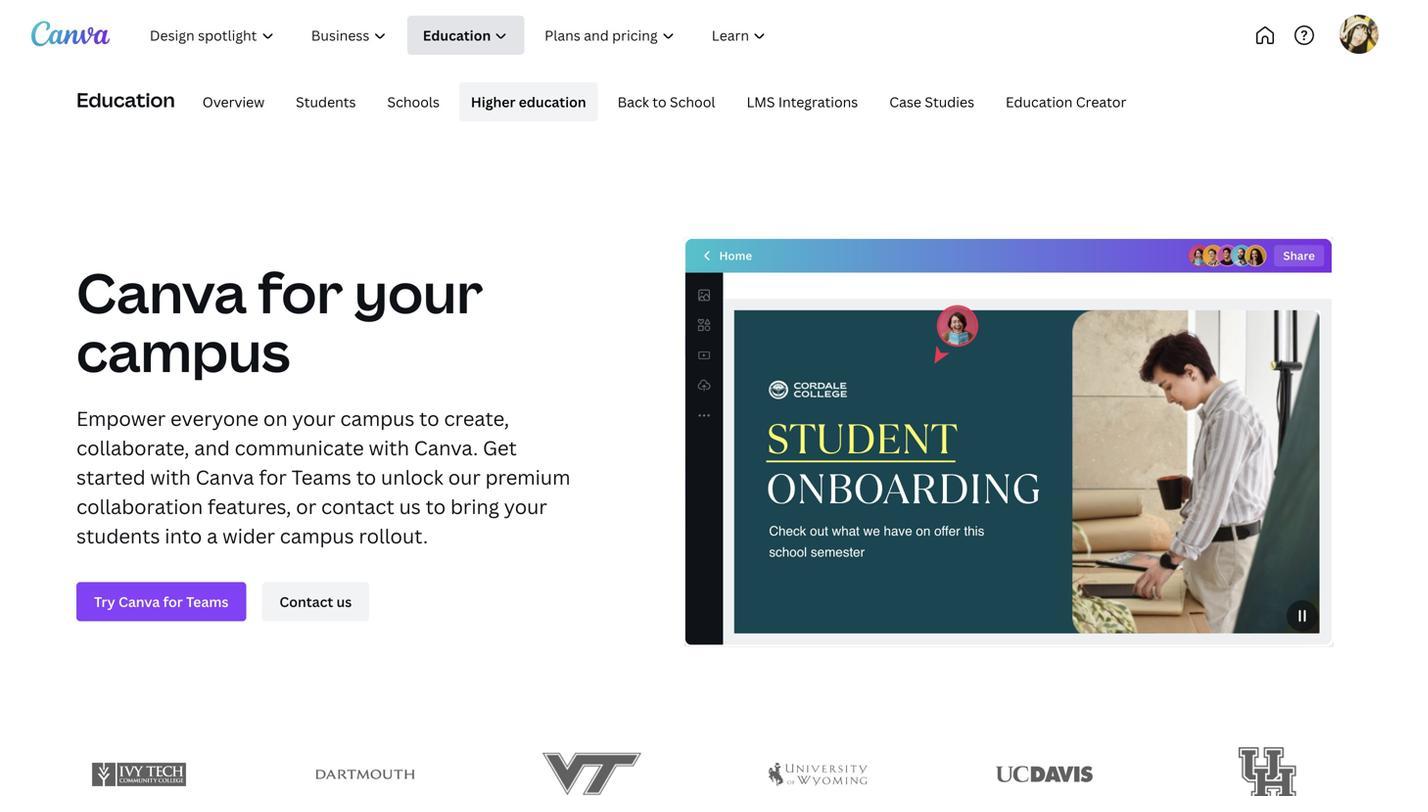 Task type: vqa. For each thing, say whether or not it's contained in the screenshot.
the leftmost Education
yes



Task type: locate. For each thing, give the bounding box(es) containing it.
out
[[810, 524, 829, 539], [810, 524, 829, 539]]

have inside 'student onboarding check out what we have on offer this school semester'
[[884, 524, 913, 539]]

for inside the canva for your campus
[[258, 255, 343, 330]]

your
[[354, 255, 483, 330], [292, 405, 336, 432], [504, 493, 548, 520]]

check inside the check out what we have on offer this school semester ben
[[769, 524, 807, 539]]

1 vertical spatial canva
[[196, 464, 254, 491]]

rollout.
[[359, 523, 428, 550]]

student onboarding check out what we have on offer this school semester
[[767, 411, 1041, 560]]

have
[[884, 524, 913, 539], [884, 524, 913, 539]]

have inside the check out what we have on offer this school semester ben
[[884, 524, 913, 539]]

ivy tech image
[[90, 754, 189, 796]]

check inside 'student onboarding check out what we have on offer this school semester'
[[769, 524, 807, 539]]

into
[[165, 523, 202, 550]]

campus up unlock on the bottom left of the page
[[340, 405, 415, 432]]

1 vertical spatial with
[[150, 464, 191, 491]]

0 vertical spatial with
[[369, 435, 409, 461]]

campus
[[76, 314, 290, 388], [340, 405, 415, 432], [280, 523, 354, 550]]

overview
[[203, 92, 265, 111]]

0 vertical spatial your
[[354, 255, 483, 330]]

for
[[258, 255, 343, 330], [259, 464, 287, 491]]

2 vertical spatial your
[[504, 493, 548, 520]]

campus down "or"
[[280, 523, 354, 550]]

university of wyoming image
[[769, 755, 868, 795]]

education creator link
[[994, 82, 1139, 121]]

what
[[832, 524, 860, 539], [832, 524, 860, 539]]

1 horizontal spatial your
[[354, 255, 483, 330]]

student
[[767, 411, 958, 468], [767, 411, 958, 468]]

everyone
[[171, 405, 259, 432]]

menu bar
[[183, 82, 1139, 121]]

offer
[[935, 524, 961, 539], [935, 524, 961, 539]]

students
[[296, 92, 356, 111]]

a
[[207, 523, 218, 550]]

top level navigation element
[[133, 16, 850, 55]]

education for education creator
[[1006, 92, 1073, 111]]

education
[[76, 86, 175, 113], [1006, 92, 1073, 111]]

with up collaboration
[[150, 464, 191, 491]]

with up unlock on the bottom left of the page
[[369, 435, 409, 461]]

semester
[[811, 545, 865, 560], [811, 545, 865, 560]]

student for student onboarding check out what we have on offer this school semester
[[767, 411, 958, 468]]

your inside the canva for your campus
[[354, 255, 483, 330]]

school
[[769, 545, 807, 560], [769, 545, 807, 560]]

0 horizontal spatial education
[[76, 86, 175, 113]]

to right "back"
[[653, 92, 667, 111]]

out inside 'student onboarding check out what we have on offer this school semester'
[[810, 524, 829, 539]]

back to school
[[618, 92, 716, 111]]

canva
[[76, 255, 247, 330], [196, 464, 254, 491]]

0 vertical spatial canva
[[76, 255, 247, 330]]

education
[[519, 92, 586, 111]]

0 vertical spatial for
[[258, 255, 343, 330]]

onboarding
[[767, 460, 1041, 518], [767, 460, 1041, 518]]

campus up everyone
[[76, 314, 290, 388]]

schools
[[387, 92, 440, 111]]

to
[[653, 92, 667, 111], [419, 405, 440, 432], [356, 464, 376, 491], [426, 493, 446, 520]]

empower everyone on your campus to create, collaborate, and communicate with canva. get started with canva for teams to unlock our premium collaboration features, or contact us to bring your students into a wider campus rollout.
[[76, 405, 571, 550]]

0 vertical spatial campus
[[76, 314, 290, 388]]

collaborate,
[[76, 435, 190, 461]]

to up contact
[[356, 464, 376, 491]]

semester inside the check out what we have on offer this school semester ben
[[811, 545, 865, 560]]

check
[[769, 524, 807, 539], [769, 524, 807, 539]]

1 vertical spatial your
[[292, 405, 336, 432]]

virginia tech image
[[543, 730, 642, 797]]

collaboration
[[76, 493, 203, 520]]

on inside 'student onboarding check out what we have on offer this school semester'
[[916, 524, 931, 539]]

on inside empower everyone on your campus to create, collaborate, and communicate with canva. get started with canva for teams to unlock our premium collaboration features, or contact us to bring your students into a wider campus rollout.
[[263, 405, 288, 432]]

started
[[76, 464, 146, 491]]

semester inside 'student onboarding check out what we have on offer this school semester'
[[811, 545, 865, 560]]

on
[[263, 405, 288, 432], [916, 524, 931, 539], [916, 524, 931, 539]]

what inside 'student onboarding check out what we have on offer this school semester'
[[832, 524, 860, 539]]

creator
[[1076, 92, 1127, 111]]

university of houston image
[[1239, 733, 1304, 797]]

offer inside the check out what we have on offer this school semester ben
[[935, 524, 961, 539]]

school inside 'student onboarding check out what we have on offer this school semester'
[[769, 545, 807, 560]]

1 horizontal spatial education
[[1006, 92, 1073, 111]]

0 horizontal spatial your
[[292, 405, 336, 432]]

1 vertical spatial for
[[259, 464, 287, 491]]

we
[[864, 524, 881, 539], [864, 524, 881, 539]]

student inside "student onboarding"
[[767, 411, 958, 468]]

campus inside the canva for your campus
[[76, 314, 290, 388]]

higher education
[[471, 92, 586, 111]]

this
[[964, 524, 985, 539], [964, 524, 985, 539]]

on inside the check out what we have on offer this school semester ben
[[916, 524, 931, 539]]

studies
[[925, 92, 975, 111]]

with
[[369, 435, 409, 461], [150, 464, 191, 491]]

case studies
[[890, 92, 975, 111]]

integrations
[[779, 92, 858, 111]]

higher education link
[[459, 82, 598, 121]]

what inside the check out what we have on offer this school semester ben
[[832, 524, 860, 539]]

student inside 'student onboarding check out what we have on offer this school semester'
[[767, 411, 958, 468]]



Task type: describe. For each thing, give the bounding box(es) containing it.
bring
[[451, 493, 500, 520]]

or
[[296, 493, 317, 520]]

menu bar containing overview
[[183, 82, 1139, 121]]

1 vertical spatial campus
[[340, 405, 415, 432]]

onboarding for student onboarding
[[767, 460, 1041, 518]]

contact
[[321, 493, 395, 520]]

back
[[618, 92, 649, 111]]

school inside the check out what we have on offer this school semester ben
[[769, 545, 807, 560]]

school
[[670, 92, 716, 111]]

students link
[[284, 82, 368, 121]]

onboarding for student onboarding check out what we have on offer this school semester
[[767, 460, 1041, 518]]

to up canva.
[[419, 405, 440, 432]]

lms integrations link
[[735, 82, 870, 121]]

and
[[194, 435, 230, 461]]

unlock
[[381, 464, 444, 491]]

case studies link
[[878, 82, 987, 121]]

we inside 'student onboarding check out what we have on offer this school semester'
[[864, 524, 881, 539]]

us
[[399, 493, 421, 520]]

2 horizontal spatial your
[[504, 493, 548, 520]]

features,
[[208, 493, 291, 520]]

offer inside 'student onboarding check out what we have on offer this school semester'
[[935, 524, 961, 539]]

create,
[[444, 405, 509, 432]]

to inside "back to school" link
[[653, 92, 667, 111]]

schools link
[[376, 82, 452, 121]]

canva.
[[414, 435, 478, 461]]

our
[[448, 464, 481, 491]]

canva for your campus
[[76, 255, 483, 388]]

2 vertical spatial campus
[[280, 523, 354, 550]]

ben
[[982, 504, 1000, 517]]

out inside the check out what we have on offer this school semester ben
[[810, 524, 829, 539]]

students
[[76, 523, 160, 550]]

canva inside empower everyone on your campus to create, collaborate, and communicate with canva. get started with canva for teams to unlock our premium collaboration features, or contact us to bring your students into a wider campus rollout.
[[196, 464, 254, 491]]

canva inside the canva for your campus
[[76, 255, 247, 330]]

premium
[[486, 464, 571, 491]]

to right us
[[426, 493, 446, 520]]

communicate
[[235, 435, 364, 461]]

teams
[[292, 464, 352, 491]]

this inside the check out what we have on offer this school semester ben
[[964, 524, 985, 539]]

get
[[483, 435, 517, 461]]

uc davis image
[[996, 757, 1095, 793]]

empower
[[76, 405, 166, 432]]

student for student onboarding
[[767, 411, 958, 468]]

overview link
[[191, 82, 276, 121]]

higher
[[471, 92, 516, 111]]

0 horizontal spatial with
[[150, 464, 191, 491]]

lms
[[747, 92, 775, 111]]

this inside 'student onboarding check out what we have on offer this school semester'
[[964, 524, 985, 539]]

education creator
[[1006, 92, 1127, 111]]

back to school link
[[606, 82, 727, 121]]

1 horizontal spatial with
[[369, 435, 409, 461]]

dartmouth image
[[316, 759, 415, 790]]

we inside the check out what we have on offer this school semester ben
[[864, 524, 881, 539]]

wider
[[223, 523, 275, 550]]

check out what we have on offer this school semester ben
[[769, 504, 1000, 560]]

for inside empower everyone on your campus to create, collaborate, and communicate with canva. get started with canva for teams to unlock our premium collaboration features, or contact us to bring your students into a wider campus rollout.
[[259, 464, 287, 491]]

case
[[890, 92, 922, 111]]

lms integrations
[[747, 92, 858, 111]]

education for education
[[76, 86, 175, 113]]

student onboarding
[[767, 411, 1041, 518]]



